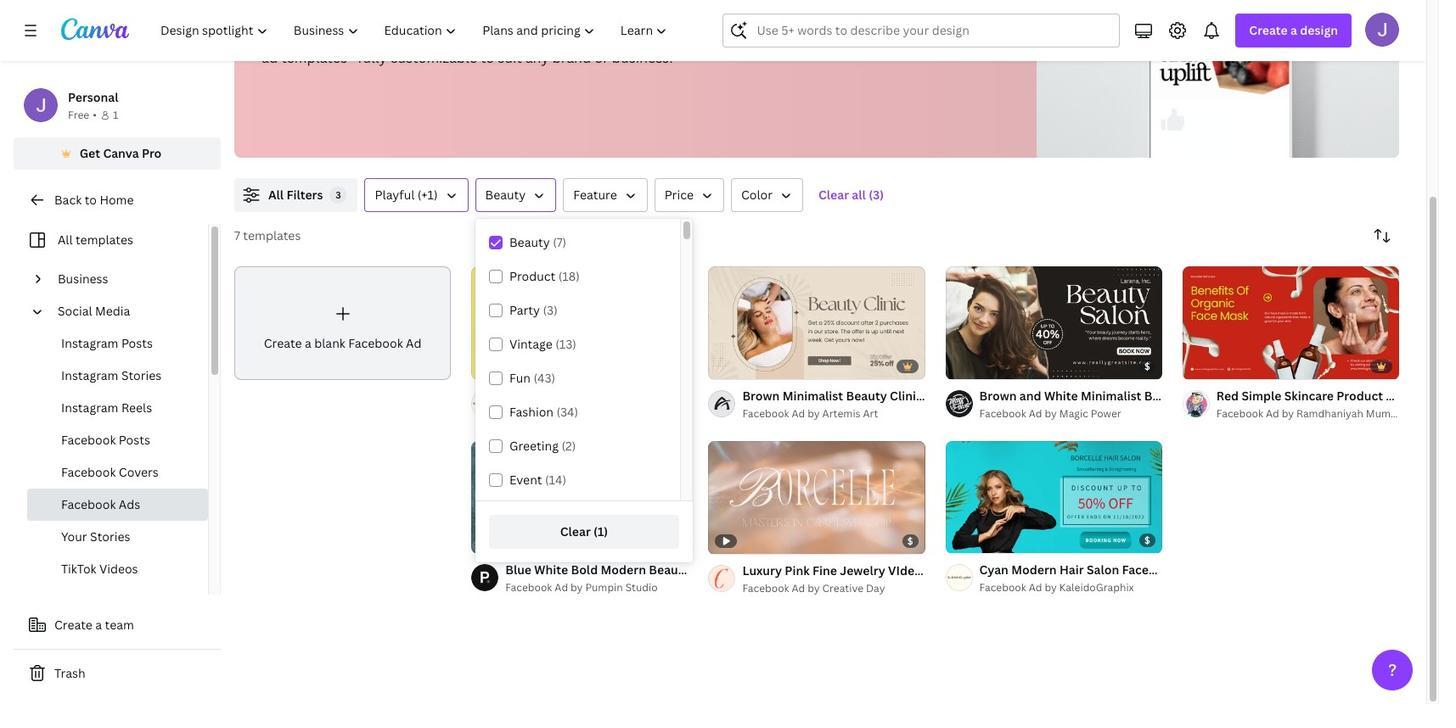 Task type: describe. For each thing, give the bounding box(es) containing it.
facebook ad by ramdhaniyah mumtazah's link
[[1217, 406, 1425, 423]]

clear all (3) button
[[810, 178, 893, 212]]

templates—fully
[[281, 48, 387, 67]]

artemis
[[822, 406, 861, 421]]

facebook up facebook ad by artemis art link
[[765, 388, 821, 404]]

creative
[[822, 582, 864, 596]]

blank
[[314, 335, 345, 351]]

free
[[68, 108, 89, 122]]

product (18)
[[509, 268, 580, 284]]

ad
[[262, 48, 278, 67]]

clinic
[[890, 388, 923, 404]]

facebook up facebook ads at the left of page
[[61, 464, 116, 481]]

facebook inside blue white bold modern beauty product sale facebook ad facebook ad by pumpin studio
[[505, 581, 552, 596]]

3 filter options selected element
[[330, 187, 347, 204]]

any
[[525, 48, 549, 67]]

brown for brown minimalist beauty clinic facebook ad
[[742, 388, 780, 404]]

red simple skincare product review facebook ads image
[[1183, 266, 1399, 380]]

ad inside "link"
[[406, 335, 422, 351]]

social
[[58, 303, 92, 319]]

fashion
[[509, 404, 554, 420]]

white inside brown and white minimalist beauty salon facebook ad facebook ad by magic power
[[1044, 388, 1078, 404]]

instagram for instagram stories
[[61, 368, 118, 384]]

business
[[398, 26, 455, 45]]

•
[[93, 108, 97, 122]]

3
[[336, 189, 341, 201]]

instagram reels link
[[27, 392, 208, 425]]

facebook posts link
[[27, 425, 208, 457]]

by inside yellow and green modern skincare discount facebook ad facebook ad by kaleidographix
[[571, 406, 583, 421]]

facebook down cyan
[[980, 581, 1026, 596]]

your stories
[[61, 529, 130, 545]]

clear all (3)
[[819, 187, 884, 203]]

playful (+1) button
[[365, 178, 468, 212]]

review
[[1386, 388, 1427, 404]]

$ for video
[[908, 535, 913, 548]]

covers
[[119, 464, 159, 481]]

kaleidographix inside yellow and green modern skincare discount facebook ad facebook ad by kaleidographix
[[585, 406, 660, 421]]

(+1)
[[418, 187, 438, 203]]

facebook left magic
[[980, 406, 1026, 421]]

or
[[595, 48, 609, 67]]

salon inside cyan modern hair salon facebook ad facebook ad by kaleidographix
[[1087, 562, 1119, 579]]

all filters
[[268, 187, 323, 203]]

facebook right hair
[[1122, 562, 1178, 579]]

create for create a team
[[54, 617, 92, 633]]

back to home
[[54, 192, 134, 208]]

facebook ad by kaleidographix link for green
[[505, 406, 688, 423]]

beauty inside button
[[485, 187, 526, 203]]

facebook ad by pumpin studio link
[[505, 580, 688, 597]]

fun
[[509, 370, 531, 386]]

canva's
[[598, 26, 649, 45]]

facebook
[[769, 562, 823, 579]]

brown minimalist beauty clinic facebook ad facebook ad by artemis art
[[742, 388, 1000, 421]]

Sort by button
[[1365, 219, 1399, 253]]

all
[[852, 187, 866, 203]]

luxury pink fine jewelry video facebook ad facebook ad by creative day
[[742, 563, 999, 596]]

feature
[[573, 187, 617, 203]]

get canva pro button
[[14, 138, 221, 170]]

ads
[[119, 497, 140, 513]]

red simple skincare product review fa link
[[1217, 387, 1439, 406]]

trash
[[54, 666, 85, 682]]

7 templates
[[234, 228, 301, 244]]

instagram posts
[[61, 335, 153, 352]]

create a design button
[[1236, 14, 1352, 48]]

take your brand and business to the next level with canva's facebook ad templates—fully customizable to suit any brand or business!
[[262, 26, 715, 67]]

mumtazah's
[[1366, 406, 1425, 421]]

ramdhaniyah
[[1297, 406, 1364, 421]]

price button
[[654, 178, 724, 212]]

posts for facebook posts
[[119, 432, 150, 448]]

all for all filters
[[268, 187, 284, 203]]

modern for skincare
[[610, 388, 655, 404]]

fashion (34)
[[509, 404, 578, 420]]

kaleidographix inside cyan modern hair salon facebook ad facebook ad by kaleidographix
[[1060, 581, 1134, 596]]

brown minimalist beauty clinic facebook ad image
[[709, 266, 925, 380]]

$ for beauty
[[1145, 360, 1150, 373]]

(1)
[[594, 524, 608, 540]]

by inside luxury pink fine jewelry video facebook ad facebook ad by creative day
[[808, 582, 820, 596]]

(3) inside button
[[869, 187, 884, 203]]

magic
[[1060, 406, 1088, 421]]

modern inside cyan modern hair salon facebook ad facebook ad by kaleidographix
[[1012, 562, 1057, 579]]

by inside blue white bold modern beauty product sale facebook ad facebook ad by pumpin studio
[[571, 581, 583, 596]]

your stories link
[[27, 521, 208, 554]]

studio
[[626, 581, 658, 596]]

instagram for instagram posts
[[61, 335, 118, 352]]

free •
[[68, 108, 97, 122]]

minimalist inside brown and white minimalist beauty salon facebook ad facebook ad by magic power
[[1081, 388, 1142, 404]]

clear for clear (1)
[[560, 524, 591, 540]]

the
[[475, 26, 497, 45]]

simple
[[1242, 388, 1282, 404]]

cyan modern hair salon facebook ad facebook ad by kaleidographix
[[980, 562, 1196, 596]]

jewelry
[[840, 563, 885, 579]]

clear for clear all (3)
[[819, 187, 849, 203]]

event
[[509, 472, 542, 488]]

brown and white minimalist beauty salon facebook ad image
[[946, 266, 1162, 380]]

create a blank facebook ad element
[[234, 267, 451, 380]]

video
[[888, 563, 922, 579]]

tiktok
[[61, 561, 96, 577]]

2 horizontal spatial to
[[481, 48, 494, 67]]

brown for brown and white minimalist beauty salon facebook ad
[[980, 388, 1017, 404]]

beauty inside brown and white minimalist beauty salon facebook ad facebook ad by magic power
[[1144, 388, 1186, 404]]

fine
[[813, 563, 837, 579]]

2 facebook ad templates image from the left
[[1152, 0, 1290, 100]]

templates for 7 templates
[[243, 228, 301, 244]]

take
[[262, 26, 291, 45]]

videos
[[99, 561, 138, 577]]

create a blank facebook ad
[[264, 335, 422, 351]]

1 facebook ad templates image from the left
[[1037, 0, 1399, 158]]

brown minimalist beauty clinic facebook ad link
[[742, 387, 1000, 406]]

(7)
[[553, 234, 567, 251]]

filters
[[287, 187, 323, 203]]

facebook right clinic at the right of page
[[926, 388, 981, 404]]

luxury
[[742, 563, 782, 579]]

instagram posts link
[[27, 328, 208, 360]]

canva
[[103, 145, 139, 161]]

create for create a blank facebook ad
[[264, 335, 302, 351]]

get
[[80, 145, 100, 161]]

1 horizontal spatial brand
[[552, 48, 591, 67]]



Task type: locate. For each thing, give the bounding box(es) containing it.
2 horizontal spatial a
[[1291, 22, 1297, 38]]

1 vertical spatial create
[[264, 335, 302, 351]]

business
[[58, 271, 108, 287]]

stories for instagram stories
[[121, 368, 162, 384]]

1 vertical spatial instagram
[[61, 368, 118, 384]]

beauty left (7)
[[509, 234, 550, 251]]

blue white bold modern beauty product sale facebook ad image
[[471, 441, 688, 554]]

facebook ad by kaleidographix link for hair
[[980, 580, 1162, 597]]

0 vertical spatial facebook ad by kaleidographix link
[[505, 406, 688, 423]]

ad inside red simple skincare product review fa facebook ad by ramdhaniyah mumtazah's
[[1266, 406, 1279, 421]]

stories inside instagram stories link
[[121, 368, 162, 384]]

(2)
[[562, 438, 576, 454]]

1 vertical spatial and
[[1020, 388, 1042, 404]]

2 brown from the left
[[980, 388, 1017, 404]]

beauty
[[485, 187, 526, 203], [509, 234, 550, 251], [846, 388, 887, 404], [1144, 388, 1186, 404], [649, 562, 690, 579]]

skincare up the facebook ad by ramdhaniyah mumtazah's 'link'
[[1285, 388, 1334, 404]]

1 instagram from the top
[[61, 335, 118, 352]]

by inside brown minimalist beauty clinic facebook ad facebook ad by artemis art
[[808, 406, 820, 421]]

kaleidographix down green
[[585, 406, 660, 421]]

brown inside brown minimalist beauty clinic facebook ad facebook ad by artemis art
[[742, 388, 780, 404]]

instagram for instagram reels
[[61, 400, 118, 416]]

1 horizontal spatial templates
[[243, 228, 301, 244]]

instagram
[[61, 335, 118, 352], [61, 368, 118, 384], [61, 400, 118, 416]]

1 horizontal spatial white
[[1044, 388, 1078, 404]]

jacob simon image
[[1365, 13, 1399, 47]]

create a blank facebook ad link
[[234, 267, 451, 380]]

a for team
[[95, 617, 102, 633]]

clear
[[819, 187, 849, 203], [560, 524, 591, 540]]

tiktok videos
[[61, 561, 138, 577]]

1 vertical spatial stories
[[90, 529, 130, 545]]

facebook ad templates image
[[1037, 0, 1399, 158], [1152, 0, 1290, 100]]

2 vertical spatial a
[[95, 617, 102, 633]]

luxury pink fine jewelry video facebook ad link
[[742, 562, 999, 581]]

beauty (7)
[[509, 234, 567, 251]]

beauty inside blue white bold modern beauty product sale facebook ad facebook ad by pumpin studio
[[649, 562, 690, 579]]

by down cyan modern hair salon facebook ad link
[[1045, 581, 1057, 596]]

all left filters
[[268, 187, 284, 203]]

modern left hair
[[1012, 562, 1057, 579]]

vintage (13)
[[509, 336, 576, 352]]

1 vertical spatial facebook ad by kaleidographix link
[[980, 580, 1162, 597]]

stories for your stories
[[90, 529, 130, 545]]

facebook ad by kaleidographix link down green
[[505, 406, 688, 423]]

templates for all templates
[[76, 232, 133, 248]]

(34)
[[557, 404, 578, 420]]

red simple skincare product review fa facebook ad by ramdhaniyah mumtazah's
[[1217, 388, 1439, 421]]

pro
[[142, 145, 162, 161]]

1 horizontal spatial salon
[[1188, 388, 1221, 404]]

cyan modern hair salon facebook ad image
[[946, 441, 1162, 554]]

salon left simple
[[1188, 388, 1221, 404]]

2 vertical spatial instagram
[[61, 400, 118, 416]]

hair
[[1060, 562, 1084, 579]]

1 horizontal spatial a
[[305, 335, 311, 351]]

0 horizontal spatial minimalist
[[783, 388, 843, 404]]

to right back
[[85, 192, 97, 208]]

1 brown from the left
[[742, 388, 780, 404]]

0 vertical spatial product
[[509, 268, 556, 284]]

and
[[370, 26, 394, 45], [1020, 388, 1042, 404]]

2 instagram from the top
[[61, 368, 118, 384]]

facebook ad by creative day link
[[742, 581, 925, 598]]

$ up cyan modern hair salon facebook ad link
[[1145, 534, 1150, 547]]

a left design
[[1291, 22, 1297, 38]]

minimalist
[[783, 388, 843, 404], [1081, 388, 1142, 404]]

modern
[[610, 388, 655, 404], [601, 562, 646, 579], [1012, 562, 1057, 579]]

back to home link
[[14, 183, 221, 217]]

tiktok videos link
[[27, 554, 208, 586]]

0 horizontal spatial and
[[370, 26, 394, 45]]

facebook up your stories
[[61, 497, 116, 513]]

brand up templates—fully on the top of page
[[327, 26, 366, 45]]

1 vertical spatial kaleidographix
[[1060, 581, 1134, 596]]

posts down reels
[[119, 432, 150, 448]]

event (14)
[[509, 472, 566, 488]]

1 horizontal spatial create
[[264, 335, 302, 351]]

facebook up business!
[[652, 26, 715, 45]]

1 vertical spatial to
[[481, 48, 494, 67]]

facebook right video
[[925, 563, 980, 579]]

product up party (3)
[[509, 268, 556, 284]]

2 minimalist from the left
[[1081, 388, 1142, 404]]

white inside blue white bold modern beauty product sale facebook ad facebook ad by pumpin studio
[[534, 562, 568, 579]]

0 horizontal spatial kaleidographix
[[585, 406, 660, 421]]

modern for beauty
[[601, 562, 646, 579]]

Search search field
[[757, 14, 1109, 47]]

0 horizontal spatial skincare
[[658, 388, 707, 404]]

1 vertical spatial posts
[[119, 432, 150, 448]]

red
[[1217, 388, 1239, 404]]

1 vertical spatial (3)
[[543, 302, 558, 318]]

0 horizontal spatial white
[[534, 562, 568, 579]]

product inside red simple skincare product review fa facebook ad by ramdhaniyah mumtazah's
[[1337, 388, 1383, 404]]

1 minimalist from the left
[[783, 388, 843, 404]]

clear left the all
[[819, 187, 849, 203]]

brown and white minimalist beauty salon facebook ad link
[[980, 387, 1298, 406]]

0 horizontal spatial to
[[85, 192, 97, 208]]

0 horizontal spatial brown
[[742, 388, 780, 404]]

all down back
[[58, 232, 73, 248]]

(3) right party
[[543, 302, 558, 318]]

day
[[866, 582, 885, 596]]

a for design
[[1291, 22, 1297, 38]]

create left blank
[[264, 335, 302, 351]]

beauty inside brown minimalist beauty clinic facebook ad facebook ad by artemis art
[[846, 388, 887, 404]]

instagram up instagram reels
[[61, 368, 118, 384]]

posts
[[121, 335, 153, 352], [119, 432, 150, 448]]

by left "ramdhaniyah"
[[1282, 406, 1294, 421]]

yellow
[[505, 388, 543, 404]]

to down the
[[481, 48, 494, 67]]

create inside "button"
[[54, 617, 92, 633]]

facebook down instagram reels
[[61, 432, 116, 448]]

all templates link
[[24, 224, 198, 256]]

3 instagram from the top
[[61, 400, 118, 416]]

facebook posts
[[61, 432, 150, 448]]

1 horizontal spatial facebook ad by kaleidographix link
[[980, 580, 1162, 597]]

$ for facebook
[[1145, 534, 1150, 547]]

modern right green
[[610, 388, 655, 404]]

1 vertical spatial a
[[305, 335, 311, 351]]

minimalist up facebook ad by artemis art link
[[783, 388, 843, 404]]

create a team button
[[14, 609, 221, 643]]

instagram down the social media
[[61, 335, 118, 352]]

0 horizontal spatial brand
[[327, 26, 366, 45]]

vintage
[[509, 336, 553, 352]]

fun (43)
[[509, 370, 555, 386]]

color
[[741, 187, 773, 203]]

stories up reels
[[121, 368, 162, 384]]

$ up video
[[908, 535, 913, 548]]

facebook ad by kaleidographix link down hair
[[980, 580, 1162, 597]]

facebook up the facebook ad by ramdhaniyah mumtazah's 'link'
[[1224, 388, 1279, 404]]

2 horizontal spatial product
[[1337, 388, 1383, 404]]

beauty up beauty (7)
[[485, 187, 526, 203]]

facebook
[[652, 26, 715, 45], [348, 335, 403, 351], [765, 388, 821, 404], [926, 388, 981, 404], [1224, 388, 1279, 404], [505, 406, 552, 421], [742, 406, 789, 421], [980, 406, 1026, 421], [1217, 406, 1264, 421], [61, 432, 116, 448], [61, 464, 116, 481], [61, 497, 116, 513], [1122, 562, 1178, 579], [925, 563, 980, 579], [505, 581, 552, 596], [980, 581, 1026, 596], [742, 582, 789, 596]]

create inside dropdown button
[[1249, 22, 1288, 38]]

1 vertical spatial white
[[534, 562, 568, 579]]

1 vertical spatial all
[[58, 232, 73, 248]]

posts for instagram posts
[[121, 335, 153, 352]]

1 horizontal spatial minimalist
[[1081, 388, 1142, 404]]

1 vertical spatial product
[[1337, 388, 1383, 404]]

0 horizontal spatial a
[[95, 617, 102, 633]]

2 skincare from the left
[[1285, 388, 1334, 404]]

facebook right blank
[[348, 335, 403, 351]]

your
[[61, 529, 87, 545]]

greeting
[[509, 438, 559, 454]]

product inside blue white bold modern beauty product sale facebook ad facebook ad by pumpin studio
[[693, 562, 739, 579]]

1 horizontal spatial clear
[[819, 187, 849, 203]]

1 horizontal spatial product
[[693, 562, 739, 579]]

get canva pro
[[80, 145, 162, 161]]

beauty left red at the right bottom of page
[[1144, 388, 1186, 404]]

playful
[[375, 187, 415, 203]]

1 skincare from the left
[[658, 388, 707, 404]]

media
[[95, 303, 130, 319]]

0 vertical spatial create
[[1249, 22, 1288, 38]]

cyan modern hair salon facebook ad link
[[980, 562, 1196, 580]]

0 horizontal spatial clear
[[560, 524, 591, 540]]

by inside brown and white minimalist beauty salon facebook ad facebook ad by magic power
[[1045, 406, 1057, 421]]

salon inside brown and white minimalist beauty salon facebook ad facebook ad by magic power
[[1188, 388, 1221, 404]]

modern inside yellow and green modern skincare discount facebook ad facebook ad by kaleidographix
[[610, 388, 655, 404]]

business link
[[51, 263, 198, 295]]

yellow and green modern skincare discount facebook ad facebook ad by kaleidographix
[[505, 388, 839, 421]]

yellow and green modern skincare discount facebook ad link
[[505, 387, 839, 406]]

create a design
[[1249, 22, 1338, 38]]

(3)
[[869, 187, 884, 203], [543, 302, 558, 318]]

0 horizontal spatial facebook ad by kaleidographix link
[[505, 406, 688, 423]]

by down bold
[[571, 581, 583, 596]]

instagram up facebook posts on the bottom of page
[[61, 400, 118, 416]]

brown up 'facebook ad by magic power' link
[[980, 388, 1017, 404]]

facebook down luxury
[[742, 582, 789, 596]]

$
[[1145, 360, 1150, 373], [1145, 534, 1150, 547], [908, 535, 913, 548]]

all for all templates
[[58, 232, 73, 248]]

0 vertical spatial to
[[458, 26, 472, 45]]

and inside take your brand and business to the next level with canva's facebook ad templates—fully customizable to suit any brand or business!
[[370, 26, 394, 45]]

facebook down red at the right bottom of page
[[1217, 406, 1264, 421]]

product left sale
[[693, 562, 739, 579]]

reels
[[121, 400, 152, 416]]

None search field
[[723, 14, 1120, 48]]

facebook down discount
[[742, 406, 789, 421]]

$ up brown and white minimalist beauty salon facebook ad link
[[1145, 360, 1150, 373]]

facebook down yellow
[[505, 406, 552, 421]]

beauty up 'art'
[[846, 388, 887, 404]]

team
[[105, 617, 134, 633]]

1 horizontal spatial brown
[[980, 388, 1017, 404]]

yellow and green modern skincare discount facebook ad image
[[471, 266, 688, 380]]

stories inside your stories link
[[90, 529, 130, 545]]

discount
[[710, 388, 762, 404]]

playful (+1)
[[375, 187, 438, 203]]

by left magic
[[1045, 406, 1057, 421]]

brown up facebook ad by artemis art link
[[742, 388, 780, 404]]

art
[[863, 406, 878, 421]]

(14)
[[545, 472, 566, 488]]

party (3)
[[509, 302, 558, 318]]

1 horizontal spatial kaleidographix
[[1060, 581, 1134, 596]]

0 vertical spatial clear
[[819, 187, 849, 203]]

skincare inside red simple skincare product review fa facebook ad by ramdhaniyah mumtazah's
[[1285, 388, 1334, 404]]

0 vertical spatial posts
[[121, 335, 153, 352]]

2 vertical spatial product
[[693, 562, 739, 579]]

templates right 7
[[243, 228, 301, 244]]

brown inside brown and white minimalist beauty salon facebook ad facebook ad by magic power
[[980, 388, 1017, 404]]

by down "fine"
[[808, 582, 820, 596]]

0 vertical spatial instagram
[[61, 335, 118, 352]]

facebook inside red simple skincare product review fa facebook ad by ramdhaniyah mumtazah's
[[1217, 406, 1264, 421]]

0 horizontal spatial templates
[[76, 232, 133, 248]]

a inside "link"
[[305, 335, 311, 351]]

0 vertical spatial all
[[268, 187, 284, 203]]

0 vertical spatial white
[[1044, 388, 1078, 404]]

by inside cyan modern hair salon facebook ad facebook ad by kaleidographix
[[1045, 581, 1057, 596]]

white up 'facebook ad by magic power' link
[[1044, 388, 1078, 404]]

instagram stories
[[61, 368, 162, 384]]

facebook inside "link"
[[348, 335, 403, 351]]

instagram stories link
[[27, 360, 208, 392]]

beauty button
[[475, 178, 556, 212]]

facebook inside take your brand and business to the next level with canva's facebook ad templates—fully customizable to suit any brand or business!
[[652, 26, 715, 45]]

minimalist up power
[[1081, 388, 1142, 404]]

minimalist inside brown minimalist beauty clinic facebook ad facebook ad by artemis art
[[783, 388, 843, 404]]

1 horizontal spatial (3)
[[869, 187, 884, 203]]

2 vertical spatial to
[[85, 192, 97, 208]]

a inside "button"
[[95, 617, 102, 633]]

customizable
[[390, 48, 477, 67]]

(43)
[[534, 370, 555, 386]]

by left artemis
[[808, 406, 820, 421]]

clear (1) button
[[489, 515, 679, 549]]

skincare inside yellow and green modern skincare discount facebook ad facebook ad by kaleidographix
[[658, 388, 707, 404]]

modern up studio
[[601, 562, 646, 579]]

white right blue on the left bottom of page
[[534, 562, 568, 579]]

product
[[509, 268, 556, 284], [1337, 388, 1383, 404], [693, 562, 739, 579]]

1 vertical spatial clear
[[560, 524, 591, 540]]

design
[[1300, 22, 1338, 38]]

product up "ramdhaniyah"
[[1337, 388, 1383, 404]]

white
[[1044, 388, 1078, 404], [534, 562, 568, 579]]

top level navigation element
[[149, 14, 682, 48]]

0 vertical spatial stories
[[121, 368, 162, 384]]

0 vertical spatial (3)
[[869, 187, 884, 203]]

(3) right the all
[[869, 187, 884, 203]]

salon
[[1188, 388, 1221, 404], [1087, 562, 1119, 579]]

0 vertical spatial salon
[[1188, 388, 1221, 404]]

facebook down blue on the left bottom of page
[[505, 581, 552, 596]]

by down green
[[571, 406, 583, 421]]

beauty up studio
[[649, 562, 690, 579]]

0 vertical spatial and
[[370, 26, 394, 45]]

0 vertical spatial a
[[1291, 22, 1297, 38]]

kaleidographix down cyan modern hair salon facebook ad link
[[1060, 581, 1134, 596]]

clear left (1)
[[560, 524, 591, 540]]

by inside red simple skincare product review fa facebook ad by ramdhaniyah mumtazah's
[[1282, 406, 1294, 421]]

create left team
[[54, 617, 92, 633]]

level
[[532, 26, 563, 45]]

blue
[[505, 562, 532, 579]]

a left team
[[95, 617, 102, 633]]

0 vertical spatial brand
[[327, 26, 366, 45]]

templates down back to home
[[76, 232, 133, 248]]

a inside dropdown button
[[1291, 22, 1297, 38]]

1 vertical spatial brand
[[552, 48, 591, 67]]

1 horizontal spatial to
[[458, 26, 472, 45]]

pink
[[785, 563, 810, 579]]

0 horizontal spatial (3)
[[543, 302, 558, 318]]

2 horizontal spatial create
[[1249, 22, 1288, 38]]

1 horizontal spatial all
[[268, 187, 284, 203]]

and up 'facebook ad by magic power' link
[[1020, 388, 1042, 404]]

brand down 'with'
[[552, 48, 591, 67]]

next
[[500, 26, 529, 45]]

to left the
[[458, 26, 472, 45]]

0 horizontal spatial salon
[[1087, 562, 1119, 579]]

0 horizontal spatial product
[[509, 268, 556, 284]]

1 horizontal spatial skincare
[[1285, 388, 1334, 404]]

1 vertical spatial salon
[[1087, 562, 1119, 579]]

and left 'business'
[[370, 26, 394, 45]]

social media link
[[51, 295, 198, 328]]

and inside brown and white minimalist beauty salon facebook ad facebook ad by magic power
[[1020, 388, 1042, 404]]

create for create a design
[[1249, 22, 1288, 38]]

back
[[54, 192, 82, 208]]

0 horizontal spatial all
[[58, 232, 73, 248]]

2 vertical spatial create
[[54, 617, 92, 633]]

posts down social media link
[[121, 335, 153, 352]]

trash link
[[14, 657, 221, 691]]

color button
[[731, 178, 803, 212]]

modern inside blue white bold modern beauty product sale facebook ad facebook ad by pumpin studio
[[601, 562, 646, 579]]

salon right hair
[[1087, 562, 1119, 579]]

brand
[[327, 26, 366, 45], [552, 48, 591, 67]]

power
[[1091, 406, 1122, 421]]

create left design
[[1249, 22, 1288, 38]]

a left blank
[[305, 335, 311, 351]]

all templates
[[58, 232, 133, 248]]

greeting (2)
[[509, 438, 576, 454]]

0 horizontal spatial create
[[54, 617, 92, 633]]

1 horizontal spatial and
[[1020, 388, 1042, 404]]

create inside "link"
[[264, 335, 302, 351]]

0 vertical spatial kaleidographix
[[585, 406, 660, 421]]

sale
[[742, 562, 767, 579]]

stories up videos in the left of the page
[[90, 529, 130, 545]]

a for blank
[[305, 335, 311, 351]]

skincare left discount
[[658, 388, 707, 404]]



Task type: vqa. For each thing, say whether or not it's contained in the screenshot.


